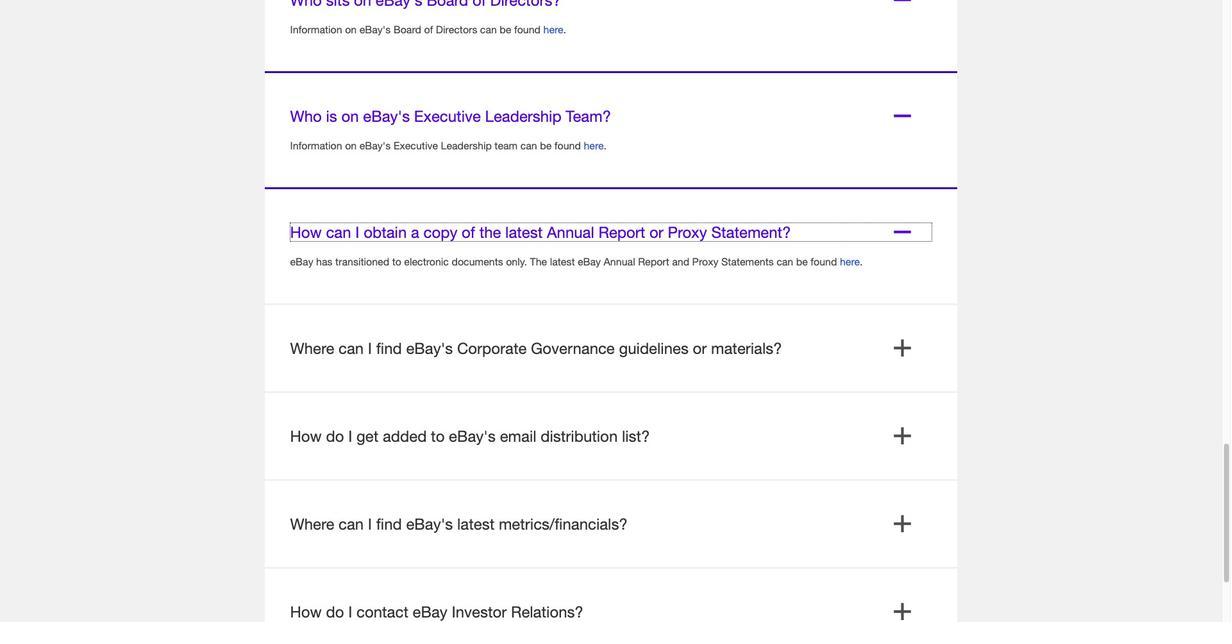 Task type: vqa. For each thing, say whether or not it's contained in the screenshot.
of to the right
yes



Task type: locate. For each thing, give the bounding box(es) containing it.
1 vertical spatial information
[[290, 139, 342, 152]]

be
[[500, 23, 511, 36], [540, 139, 552, 152], [796, 256, 808, 268]]

to right added
[[431, 427, 445, 445]]

here
[[544, 23, 564, 36], [584, 139, 604, 152], [840, 256, 860, 268]]

ebay right contact on the bottom of the page
[[413, 603, 448, 621]]

i for where can i find ebay's corporate governance guidelines or materials?
[[368, 340, 372, 357]]

0 vertical spatial be
[[500, 23, 511, 36]]

here link
[[544, 23, 564, 36], [584, 139, 604, 152], [840, 256, 860, 268]]

2 do from the top
[[326, 603, 344, 621]]

0 vertical spatial leadership
[[485, 107, 562, 125]]

.
[[564, 23, 566, 36], [604, 139, 607, 152], [860, 256, 863, 268]]

here for information on ebay's board of directors can be found
[[544, 23, 564, 36]]

and
[[672, 256, 690, 268]]

where for where can i find ebay's corporate governance guidelines or materials?
[[290, 340, 334, 357]]

0 vertical spatial .
[[564, 23, 566, 36]]

1 vertical spatial on
[[342, 107, 359, 125]]

0 vertical spatial annual
[[547, 223, 594, 241]]

executive up 'information on ebay's executive leadership team can be found here .'
[[414, 107, 481, 125]]

1 horizontal spatial latest
[[505, 223, 543, 241]]

executive
[[414, 107, 481, 125], [394, 139, 438, 152]]

1 vertical spatial .
[[604, 139, 607, 152]]

0 horizontal spatial to
[[392, 256, 401, 268]]

1 vertical spatial found
[[555, 139, 581, 152]]

0 vertical spatial here link
[[544, 23, 564, 36]]

0 vertical spatial of
[[424, 23, 433, 36]]

1 vertical spatial how
[[290, 427, 322, 445]]

1 horizontal spatial or
[[693, 340, 707, 357]]

do left get on the left bottom
[[326, 427, 344, 445]]

ebay's
[[360, 23, 391, 36], [363, 107, 410, 125], [360, 139, 391, 152], [406, 340, 453, 357], [449, 427, 496, 445], [406, 515, 453, 533]]

of
[[424, 23, 433, 36], [462, 223, 475, 241]]

leadership
[[485, 107, 562, 125], [441, 139, 492, 152]]

1 horizontal spatial here
[[584, 139, 604, 152]]

report up ebay has transitioned to electronic documents only. the latest ebay annual report and proxy statements can be found here .
[[599, 223, 645, 241]]

email
[[500, 427, 537, 445]]

report
[[599, 223, 645, 241], [638, 256, 669, 268]]

board
[[394, 23, 421, 36]]

1 vertical spatial report
[[638, 256, 669, 268]]

ebay
[[290, 256, 313, 268], [578, 256, 601, 268], [413, 603, 448, 621]]

0 vertical spatial here
[[544, 23, 564, 36]]

corporate
[[457, 340, 527, 357]]

1 vertical spatial be
[[540, 139, 552, 152]]

2 information from the top
[[290, 139, 342, 152]]

0 horizontal spatial found
[[514, 23, 541, 36]]

documents
[[452, 256, 503, 268]]

where for where can i find ebay's latest metrics/financials?
[[290, 515, 334, 533]]

be right "statements"
[[796, 256, 808, 268]]

guidelines
[[619, 340, 689, 357]]

of right board at left
[[424, 23, 433, 36]]

added
[[383, 427, 427, 445]]

do left contact on the bottom of the page
[[326, 603, 344, 621]]

ebay left has
[[290, 256, 313, 268]]

1 vertical spatial latest
[[550, 256, 575, 268]]

1 find from the top
[[376, 340, 402, 357]]

report left and
[[638, 256, 669, 268]]

annual
[[547, 223, 594, 241], [604, 256, 635, 268]]

0 horizontal spatial here link
[[544, 23, 564, 36]]

latest
[[505, 223, 543, 241], [550, 256, 575, 268], [457, 515, 495, 533]]

1 horizontal spatial of
[[462, 223, 475, 241]]

found for information on ebay's board of directors can be found
[[514, 23, 541, 36]]

2 vertical spatial on
[[345, 139, 357, 152]]

2 horizontal spatial be
[[796, 256, 808, 268]]

0 vertical spatial on
[[345, 23, 357, 36]]

0 vertical spatial proxy
[[668, 223, 707, 241]]

information
[[290, 23, 342, 36], [290, 139, 342, 152]]

ebay right the
[[578, 256, 601, 268]]

1 where from the top
[[290, 340, 334, 357]]

1 horizontal spatial here link
[[584, 139, 604, 152]]

0 horizontal spatial of
[[424, 23, 433, 36]]

0 vertical spatial where
[[290, 340, 334, 357]]

1 vertical spatial where
[[290, 515, 334, 533]]

metrics/financials?
[[499, 515, 628, 533]]

1 information from the top
[[290, 23, 342, 36]]

0 horizontal spatial annual
[[547, 223, 594, 241]]

do for contact
[[326, 603, 344, 621]]

0 horizontal spatial or
[[650, 223, 664, 241]]

here link for team?
[[584, 139, 604, 152]]

executive down who is on ebay's executive leadership team?
[[394, 139, 438, 152]]

2 horizontal spatial found
[[811, 256, 837, 268]]

0 vertical spatial found
[[514, 23, 541, 36]]

i for how can i obtain a copy of the latest annual report or proxy statement?
[[355, 223, 359, 241]]

0 vertical spatial to
[[392, 256, 401, 268]]

leadership up 'team'
[[485, 107, 562, 125]]

2 vertical spatial .
[[860, 256, 863, 268]]

be right directors
[[500, 23, 511, 36]]

annual up ebay has transitioned to electronic documents only. the latest ebay annual report and proxy statements can be found here .
[[547, 223, 594, 241]]

0 vertical spatial latest
[[505, 223, 543, 241]]

2 vertical spatial here link
[[840, 256, 860, 268]]

or
[[650, 223, 664, 241], [693, 340, 707, 357]]

of left the
[[462, 223, 475, 241]]

how do i get added to ebay's email distribution list?
[[290, 427, 650, 445]]

where
[[290, 340, 334, 357], [290, 515, 334, 533]]

annual left and
[[604, 256, 635, 268]]

leadership down who is on ebay's executive leadership team?
[[441, 139, 492, 152]]

2 where from the top
[[290, 515, 334, 533]]

1 vertical spatial do
[[326, 603, 344, 621]]

proxy up and
[[668, 223, 707, 241]]

0 horizontal spatial be
[[500, 23, 511, 36]]

distribution
[[541, 427, 618, 445]]

get
[[357, 427, 379, 445]]

find
[[376, 340, 402, 357], [376, 515, 402, 533]]

electronic
[[404, 256, 449, 268]]

information on ebay's board of directors can be found here .
[[290, 23, 566, 36]]

1 how from the top
[[290, 223, 322, 241]]

2 vertical spatial how
[[290, 603, 322, 621]]

0 vertical spatial find
[[376, 340, 402, 357]]

1 vertical spatial to
[[431, 427, 445, 445]]

2 find from the top
[[376, 515, 402, 533]]

0 horizontal spatial .
[[564, 23, 566, 36]]

2 horizontal spatial ebay
[[578, 256, 601, 268]]

2 how from the top
[[290, 427, 322, 445]]

3 how from the top
[[290, 603, 322, 621]]

0 vertical spatial report
[[599, 223, 645, 241]]

2 vertical spatial latest
[[457, 515, 495, 533]]

2 horizontal spatial latest
[[550, 256, 575, 268]]

proxy
[[668, 223, 707, 241], [692, 256, 719, 268]]

0 vertical spatial executive
[[414, 107, 481, 125]]

find for latest
[[376, 515, 402, 533]]

0 vertical spatial do
[[326, 427, 344, 445]]

proxy right and
[[692, 256, 719, 268]]

materials?
[[711, 340, 782, 357]]

2 horizontal spatial .
[[860, 256, 863, 268]]

to left the electronic at the left top
[[392, 256, 401, 268]]

found
[[514, 23, 541, 36], [555, 139, 581, 152], [811, 256, 837, 268]]

1 vertical spatial or
[[693, 340, 707, 357]]

copy
[[424, 223, 458, 241]]

latest for the
[[550, 256, 575, 268]]

be right 'team'
[[540, 139, 552, 152]]

2 vertical spatial be
[[796, 256, 808, 268]]

1 vertical spatial find
[[376, 515, 402, 533]]

1 horizontal spatial .
[[604, 139, 607, 152]]

0 horizontal spatial ebay
[[290, 256, 313, 268]]

found for information on ebay's executive leadership team can be found
[[555, 139, 581, 152]]

a
[[411, 223, 419, 241]]

do for get
[[326, 427, 344, 445]]

on for board
[[345, 23, 357, 36]]

1 do from the top
[[326, 427, 344, 445]]

do
[[326, 427, 344, 445], [326, 603, 344, 621]]

0 vertical spatial information
[[290, 23, 342, 36]]

on
[[345, 23, 357, 36], [342, 107, 359, 125], [345, 139, 357, 152]]

on for executive
[[345, 139, 357, 152]]

0 vertical spatial how
[[290, 223, 322, 241]]

1 horizontal spatial found
[[555, 139, 581, 152]]

1 vertical spatial here link
[[584, 139, 604, 152]]

how for how do i contact ebay investor relations?
[[290, 603, 322, 621]]

can
[[480, 23, 497, 36], [521, 139, 537, 152], [326, 223, 351, 241], [777, 256, 793, 268], [339, 340, 364, 357], [339, 515, 364, 533]]

1 vertical spatial annual
[[604, 256, 635, 268]]

i
[[355, 223, 359, 241], [368, 340, 372, 357], [348, 427, 352, 445], [368, 515, 372, 533], [348, 603, 352, 621]]

how for how do i get added to ebay's email distribution list?
[[290, 427, 322, 445]]

1 vertical spatial of
[[462, 223, 475, 241]]

how
[[290, 223, 322, 241], [290, 427, 322, 445], [290, 603, 322, 621]]

2 horizontal spatial here link
[[840, 256, 860, 268]]

only.
[[506, 256, 527, 268]]

to
[[392, 256, 401, 268], [431, 427, 445, 445]]

1 vertical spatial here
[[584, 139, 604, 152]]

0 horizontal spatial here
[[544, 23, 564, 36]]

transitioned
[[335, 256, 389, 268]]

2 vertical spatial here
[[840, 256, 860, 268]]

1 horizontal spatial be
[[540, 139, 552, 152]]



Task type: describe. For each thing, give the bounding box(es) containing it.
2 vertical spatial found
[[811, 256, 837, 268]]

who
[[290, 107, 322, 125]]

investor
[[452, 603, 507, 621]]

latest for the
[[505, 223, 543, 241]]

contact
[[357, 603, 408, 621]]

1 vertical spatial proxy
[[692, 256, 719, 268]]

1 horizontal spatial to
[[431, 427, 445, 445]]

directors
[[436, 23, 477, 36]]

the
[[479, 223, 501, 241]]

the
[[530, 256, 547, 268]]

be for directors
[[500, 23, 511, 36]]

team
[[495, 139, 518, 152]]

0 horizontal spatial latest
[[457, 515, 495, 533]]

is
[[326, 107, 337, 125]]

ebay has transitioned to electronic documents only. the latest ebay annual report and proxy statements can be found here .
[[290, 256, 863, 268]]

has
[[316, 256, 333, 268]]

1 vertical spatial executive
[[394, 139, 438, 152]]

statement?
[[712, 223, 791, 241]]

how can i obtain a copy of the latest annual report or proxy statement?
[[290, 223, 791, 241]]

here for information on ebay's executive leadership team can be found
[[584, 139, 604, 152]]

where can i find ebay's latest metrics/financials?
[[290, 515, 628, 533]]

where can i find ebay's corporate governance guidelines or materials?
[[290, 340, 782, 357]]

list?
[[622, 427, 650, 445]]

team?
[[566, 107, 611, 125]]

here link for of
[[840, 256, 860, 268]]

statements
[[721, 256, 774, 268]]

information for information on ebay's executive leadership team can be found
[[290, 139, 342, 152]]

how for how can i obtain a copy of the latest annual report or proxy statement?
[[290, 223, 322, 241]]

relations?
[[511, 603, 584, 621]]

who is on ebay's executive leadership team?
[[290, 107, 611, 125]]

2 horizontal spatial here
[[840, 256, 860, 268]]

find for corporate
[[376, 340, 402, 357]]

governance
[[531, 340, 615, 357]]

i for how do i contact ebay investor relations?
[[348, 603, 352, 621]]

1 horizontal spatial annual
[[604, 256, 635, 268]]

information on ebay's executive leadership team can be found here .
[[290, 139, 607, 152]]

1 horizontal spatial ebay
[[413, 603, 448, 621]]

obtain
[[364, 223, 407, 241]]

information for information on ebay's board of directors can be found
[[290, 23, 342, 36]]

. for information on ebay's executive leadership team can be found here .
[[604, 139, 607, 152]]

how do i contact ebay investor relations?
[[290, 603, 584, 621]]

0 vertical spatial or
[[650, 223, 664, 241]]

1 vertical spatial leadership
[[441, 139, 492, 152]]

be for team
[[540, 139, 552, 152]]

. for information on ebay's board of directors can be found here .
[[564, 23, 566, 36]]

i for where can i find ebay's latest metrics/financials?
[[368, 515, 372, 533]]

i for how do i get added to ebay's email distribution list?
[[348, 427, 352, 445]]



